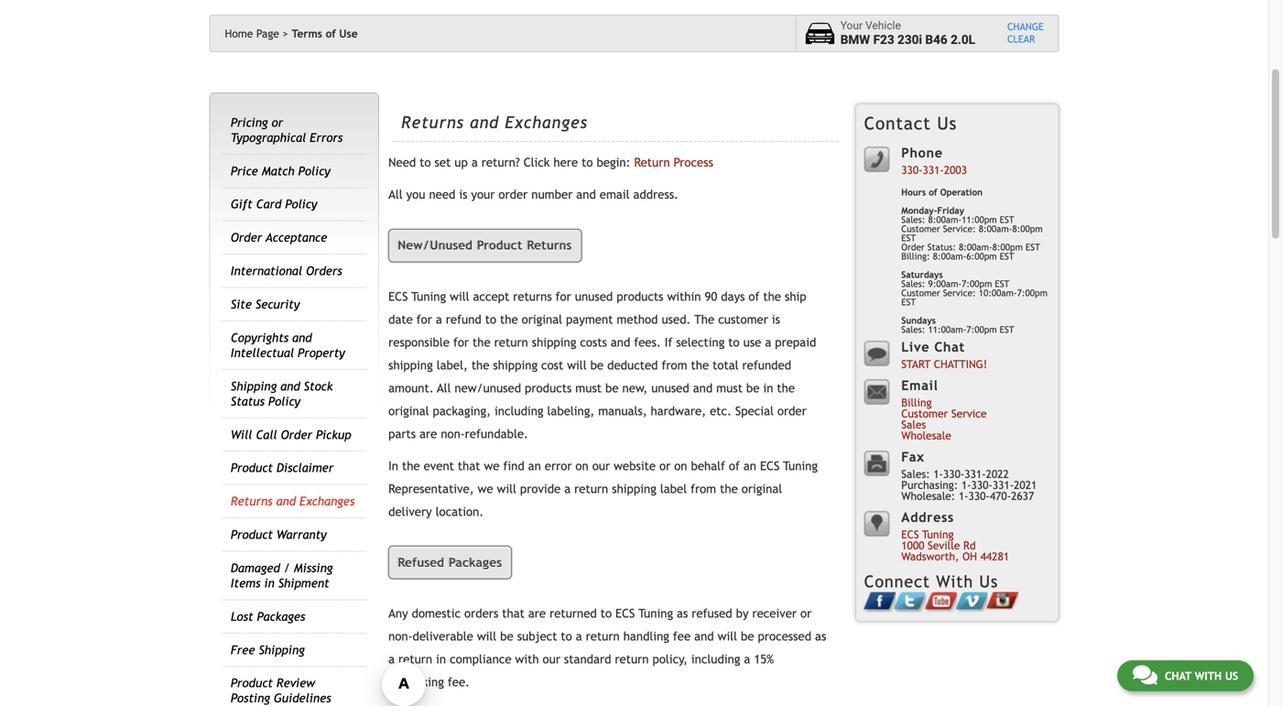 Task type: describe. For each thing, give the bounding box(es) containing it.
tuning inside ecs tuning will accept returns for unused products within 90 days of the ship date for a refund to the original payment method used. the customer is responsible for the return shipping costs and fees. if selecting to use a prepaid shipping label, the shipping cost will be deducted from the total refunded amount. all new/unused products must be new, unused and must be in the original packaging, including labeling, manuals, hardware, etc.  special order parts are non-refundable.
[[411, 289, 446, 303]]

will right cost
[[567, 358, 587, 372]]

international
[[231, 264, 302, 278]]

all you need is your order number and email address.
[[388, 187, 679, 202]]

product up accept
[[477, 238, 523, 252]]

tuning inside the in the event that we find an error on our website or on behalf of an ecs tuning representative, we will provide a return shipping label from the original delivery location.
[[783, 459, 818, 473]]

8:00am- up 9:00am-
[[933, 251, 966, 261]]

billing
[[901, 396, 932, 409]]

original inside the in the event that we find an error on our website or on behalf of an ecs tuning representative, we will provide a return shipping label from the original delivery location.
[[742, 482, 782, 496]]

items
[[231, 576, 261, 590]]

of left use
[[326, 27, 336, 40]]

return?
[[481, 155, 520, 170]]

number
[[531, 187, 573, 202]]

0 horizontal spatial order
[[231, 230, 262, 245]]

and inside any domestic orders that are returned to ecs tuning as refused by receiver or non-deliverable will be subject to a return handling fee and will be processed as a return in compliance with our standard return policy, including a 15% restocking fee.
[[694, 629, 714, 643]]

90
[[705, 289, 717, 303]]

accept
[[473, 289, 509, 303]]

copyrights and intellectual property link
[[231, 331, 345, 360]]

method
[[617, 312, 658, 326]]

1 vertical spatial products
[[525, 381, 572, 395]]

330- down "2022"
[[968, 489, 990, 502]]

that for representative,
[[458, 459, 480, 473]]

the down accept
[[500, 312, 518, 326]]

from inside the in the event that we find an error on our website or on behalf of an ecs tuning representative, we will provide a return shipping label from the original delivery location.
[[691, 482, 716, 496]]

status:
[[927, 242, 956, 252]]

1 vertical spatial returns
[[527, 238, 572, 252]]

that for subject
[[502, 606, 525, 620]]

330- left 2637
[[971, 478, 993, 491]]

customer inside email billing customer service sales wholesale
[[901, 407, 948, 420]]

1 an from the left
[[528, 459, 541, 473]]

shipping up cost
[[532, 335, 576, 349]]

set
[[435, 155, 451, 170]]

return up 'standard'
[[586, 629, 620, 643]]

our inside any domestic orders that are returned to ecs tuning as refused by receiver or non-deliverable will be subject to a return handling fee and will be processed as a return in compliance with our standard return policy, including a 15% restocking fee.
[[543, 652, 560, 666]]

0 vertical spatial as
[[677, 606, 688, 620]]

up
[[454, 155, 468, 170]]

1 horizontal spatial exchanges
[[505, 113, 588, 132]]

you
[[406, 187, 425, 202]]

product warranty
[[231, 527, 327, 542]]

your
[[840, 19, 863, 32]]

9:00am-
[[928, 278, 962, 289]]

typographical
[[231, 130, 306, 145]]

policy for price match policy
[[298, 164, 330, 178]]

1 vertical spatial for
[[416, 312, 432, 326]]

errors
[[310, 130, 343, 145]]

guidelines
[[274, 691, 331, 705]]

contact us
[[864, 113, 957, 133]]

wholesale
[[901, 429, 951, 442]]

and inside shipping and stock status policy
[[280, 379, 300, 393]]

in the event that we find an error on our website or on behalf of an ecs tuning representative, we will provide a return shipping label from the original delivery location.
[[388, 459, 818, 519]]

a left the 15%
[[744, 652, 750, 666]]

sales link
[[901, 418, 926, 431]]

1 horizontal spatial as
[[815, 629, 826, 643]]

non- inside ecs tuning will accept returns for unused products within 90 days of the ship date for a refund to the original payment method used. the customer is responsible for the return shipping costs and fees. if selecting to use a prepaid shipping label, the shipping cost will be deducted from the total refunded amount. all new/unused products must be new, unused and must be in the original packaging, including labeling, manuals, hardware, etc.  special order parts are non-refundable.
[[441, 427, 465, 441]]

470-
[[990, 489, 1011, 502]]

change
[[1007, 21, 1044, 33]]

be up 'special'
[[746, 381, 760, 395]]

a left refund
[[436, 312, 442, 326]]

of inside the in the event that we find an error on our website or on behalf of an ecs tuning representative, we will provide a return shipping label from the original delivery location.
[[729, 459, 740, 473]]

customer service link
[[901, 407, 987, 420]]

0 vertical spatial 8:00pm
[[1012, 223, 1043, 234]]

refused
[[398, 555, 445, 570]]

orders
[[306, 264, 342, 278]]

in inside any domestic orders that are returned to ecs tuning as refused by receiver or non-deliverable will be subject to a return handling fee and will be processed as a return in compliance with our standard return policy, including a 15% restocking fee.
[[436, 652, 446, 666]]

returns
[[513, 289, 552, 303]]

change clear
[[1007, 21, 1044, 45]]

return down handling
[[615, 652, 649, 666]]

is inside ecs tuning will accept returns for unused products within 90 days of the ship date for a refund to the original payment method used. the customer is responsible for the return shipping costs and fees. if selecting to use a prepaid shipping label, the shipping cost will be deducted from the total refunded amount. all new/unused products must be new, unused and must be in the original packaging, including labeling, manuals, hardware, etc.  special order parts are non-refundable.
[[772, 312, 780, 326]]

operation
[[940, 187, 983, 197]]

chat with us link
[[1117, 660, 1254, 691]]

amount.
[[388, 381, 434, 395]]

product for product disclaimer
[[231, 461, 273, 475]]

seville
[[928, 539, 960, 552]]

0 vertical spatial us
[[937, 113, 957, 133]]

refused
[[692, 606, 732, 620]]

8:00am- up status:
[[928, 214, 962, 225]]

lost packages link
[[231, 609, 305, 624]]

10:00am-
[[979, 287, 1017, 298]]

to down accept
[[485, 312, 496, 326]]

new,
[[622, 381, 648, 395]]

order inside hours of operation monday-friday sales: 8:00am-11:00pm est customer service: 8:00am-8:00pm est order status: 8:00am-8:00pm est billing: 8:00am-6:00pm est saturdays sales: 9:00am-7:00pm est customer service: 10:00am-7:00pm est sundays sales: 11:00am-7:00pm est
[[901, 242, 925, 252]]

11:00am-
[[928, 324, 966, 335]]

packaging,
[[433, 404, 491, 418]]

damaged
[[231, 561, 280, 575]]

0 vertical spatial unused
[[575, 289, 613, 303]]

manuals,
[[598, 404, 647, 418]]

1 horizontal spatial order
[[281, 427, 312, 442]]

7:00pm down '6:00pm'
[[962, 278, 992, 289]]

tuning inside any domestic orders that are returned to ecs tuning as refused by receiver or non-deliverable will be subject to a return handling fee and will be processed as a return in compliance with our standard return policy, including a 15% restocking fee.
[[638, 606, 673, 620]]

2 horizontal spatial for
[[556, 289, 571, 303]]

change link
[[1007, 21, 1044, 33]]

or inside any domestic orders that are returned to ecs tuning as refused by receiver or non-deliverable will be subject to a return handling fee and will be processed as a return in compliance with our standard return policy, including a 15% restocking fee.
[[800, 606, 812, 620]]

non- inside any domestic orders that are returned to ecs tuning as refused by receiver or non-deliverable will be subject to a return handling fee and will be processed as a return in compliance with our standard return policy, including a 15% restocking fee.
[[388, 629, 413, 643]]

return process link
[[630, 155, 713, 170]]

email
[[901, 378, 938, 393]]

page
[[256, 27, 279, 40]]

acceptance
[[266, 230, 327, 245]]

to left set
[[420, 155, 431, 170]]

to down returned
[[561, 629, 572, 643]]

order acceptance
[[231, 230, 327, 245]]

refunded
[[742, 358, 791, 372]]

packages for refused packages
[[449, 555, 502, 570]]

8:00am- up '6:00pm'
[[979, 223, 1012, 234]]

a up restocking
[[388, 652, 395, 666]]

2 service: from the top
[[943, 287, 976, 298]]

a down returned
[[576, 629, 582, 643]]

sales
[[901, 418, 926, 431]]

policy inside shipping and stock status policy
[[268, 394, 300, 408]]

the left the ship
[[763, 289, 781, 303]]

international orders
[[231, 264, 342, 278]]

us for connect
[[979, 572, 998, 591]]

special
[[735, 404, 774, 418]]

your vehicle bmw f23 230i b46 2.0l
[[840, 19, 975, 47]]

address.
[[633, 187, 679, 202]]

representative,
[[388, 482, 474, 496]]

connect with us
[[864, 572, 998, 591]]

be down costs
[[590, 358, 604, 372]]

with
[[936, 572, 973, 591]]

site security link
[[231, 297, 300, 311]]

be left new,
[[605, 381, 619, 395]]

and up return?
[[470, 113, 499, 132]]

product review posting guidelines link
[[231, 676, 331, 705]]

of inside ecs tuning will accept returns for unused products within 90 days of the ship date for a refund to the original payment method used. the customer is responsible for the return shipping costs and fees. if selecting to use a prepaid shipping label, the shipping cost will be deducted from the total refunded amount. all new/unused products must be new, unused and must be in the original packaging, including labeling, manuals, hardware, etc.  special order parts are non-refundable.
[[749, 289, 759, 303]]

and up deducted
[[611, 335, 630, 349]]

or inside the in the event that we find an error on our website or on behalf of an ecs tuning representative, we will provide a return shipping label from the original delivery location.
[[659, 459, 671, 473]]

chatting!
[[934, 357, 987, 370]]

ship
[[785, 289, 806, 303]]

the down behalf
[[720, 482, 738, 496]]

tuning inside address ecs tuning 1000 seville rd wadsworth, oh 44281
[[922, 528, 954, 541]]

will call order pickup link
[[231, 427, 351, 442]]

and up etc.
[[693, 381, 713, 395]]

return up restocking
[[398, 652, 432, 666]]

0 vertical spatial returns and exchanges
[[401, 113, 588, 132]]

ecs tuning will accept returns for unused products within 90 days of the ship date for a refund to the original payment method used. the customer is responsible for the return shipping costs and fees. if selecting to use a prepaid shipping label, the shipping cost will be deducted from the total refunded amount. all new/unused products must be new, unused and must be in the original packaging, including labeling, manuals, hardware, etc.  special order parts are non-refundable.
[[388, 289, 816, 441]]

0 vertical spatial returns
[[401, 113, 464, 132]]

sundays
[[901, 315, 936, 325]]

product warranty link
[[231, 527, 327, 542]]

to right here
[[582, 155, 593, 170]]

331- inside phone 330-331-2003
[[923, 163, 944, 176]]

0 vertical spatial we
[[484, 459, 500, 473]]

click
[[524, 155, 550, 170]]

return inside ecs tuning will accept returns for unused products within 90 days of the ship date for a refund to the original payment method used. the customer is responsible for the return shipping costs and fees. if selecting to use a prepaid shipping label, the shipping cost will be deducted from the total refunded amount. all new/unused products must be new, unused and must be in the original packaging, including labeling, manuals, hardware, etc.  special order parts are non-refundable.
[[494, 335, 528, 349]]

0 horizontal spatial exchanges
[[299, 494, 355, 508]]

shipping inside shipping and stock status policy
[[231, 379, 277, 393]]

address
[[901, 510, 954, 525]]

cost
[[541, 358, 563, 372]]

will up refund
[[450, 289, 469, 303]]

7:00pm down '10:00am-'
[[966, 324, 997, 335]]

wadsworth,
[[901, 550, 959, 563]]

free shipping
[[231, 643, 305, 657]]

refundable.
[[465, 427, 528, 441]]

1- left "2022"
[[961, 478, 971, 491]]

in inside damaged / missing items in shipment
[[264, 576, 274, 590]]

be left 'subject'
[[500, 629, 513, 643]]

1 sales: from the top
[[901, 214, 925, 225]]

stock
[[304, 379, 333, 393]]

1 vertical spatial original
[[388, 404, 429, 418]]

the down refund
[[473, 335, 491, 349]]

shipping up amount.
[[388, 358, 433, 372]]

pricing
[[231, 115, 268, 129]]

order inside ecs tuning will accept returns for unused products within 90 days of the ship date for a refund to the original payment method used. the customer is responsible for the return shipping costs and fees. if selecting to use a prepaid shipping label, the shipping cost will be deducted from the total refunded amount. all new/unused products must be new, unused and must be in the original packaging, including labeling, manuals, hardware, etc.  special order parts are non-refundable.
[[777, 404, 807, 418]]

address ecs tuning 1000 seville rd wadsworth, oh 44281
[[901, 510, 1009, 563]]

us for chat
[[1225, 669, 1238, 682]]

to right returned
[[600, 606, 612, 620]]

domestic
[[412, 606, 461, 620]]

1- right wholesale:
[[959, 489, 968, 502]]

delivery
[[388, 504, 432, 519]]

clear link
[[1007, 33, 1044, 46]]

terms
[[292, 27, 322, 40]]

policy for gift card policy
[[285, 197, 317, 211]]

customer
[[718, 312, 768, 326]]

receiver
[[752, 606, 797, 620]]

hardware,
[[651, 404, 706, 418]]

need
[[388, 155, 416, 170]]

return inside the in the event that we find an error on our website or on behalf of an ecs tuning representative, we will provide a return shipping label from the original delivery location.
[[574, 482, 608, 496]]

order acceptance link
[[231, 230, 327, 245]]

status
[[231, 394, 265, 408]]



Task type: vqa. For each thing, say whether or not it's contained in the screenshot.
es#: 4635724
no



Task type: locate. For each thing, give the bounding box(es) containing it.
ecs inside ecs tuning will accept returns for unused products within 90 days of the ship date for a refund to the original payment method used. the customer is responsible for the return shipping costs and fees. if selecting to use a prepaid shipping label, the shipping cost will be deducted from the total refunded amount. all new/unused products must be new, unused and must be in the original packaging, including labeling, manuals, hardware, etc.  special order parts are non-refundable.
[[388, 289, 408, 303]]

shipping up new/unused
[[493, 358, 538, 372]]

1 vertical spatial policy
[[285, 197, 317, 211]]

provide
[[520, 482, 561, 496]]

2 horizontal spatial original
[[742, 482, 782, 496]]

0 vertical spatial packages
[[449, 555, 502, 570]]

our inside the in the event that we find an error on our website or on behalf of an ecs tuning representative, we will provide a return shipping label from the original delivery location.
[[592, 459, 610, 473]]

0 vertical spatial in
[[763, 381, 773, 395]]

15%
[[754, 652, 774, 666]]

that inside any domestic orders that are returned to ecs tuning as refused by receiver or non-deliverable will be subject to a return handling fee and will be processed as a return in compliance with our standard return policy, including a 15% restocking fee.
[[502, 606, 525, 620]]

in inside ecs tuning will accept returns for unused products within 90 days of the ship date for a refund to the original payment method used. the customer is responsible for the return shipping costs and fees. if selecting to use a prepaid shipping label, the shipping cost will be deducted from the total refunded amount. all new/unused products must be new, unused and must be in the original packaging, including labeling, manuals, hardware, etc.  special order parts are non-refundable.
[[763, 381, 773, 395]]

our
[[592, 459, 610, 473], [543, 652, 560, 666]]

1 vertical spatial including
[[691, 652, 740, 666]]

1 vertical spatial or
[[659, 459, 671, 473]]

ecs inside any domestic orders that are returned to ecs tuning as refused by receiver or non-deliverable will be subject to a return handling fee and will be processed as a return in compliance with our standard return policy, including a 15% restocking fee.
[[615, 606, 635, 620]]

gift card policy
[[231, 197, 317, 211]]

1-
[[933, 467, 943, 480], [961, 478, 971, 491], [959, 489, 968, 502]]

to left use
[[728, 335, 740, 349]]

0 horizontal spatial are
[[419, 427, 437, 441]]

0 horizontal spatial packages
[[257, 609, 305, 624]]

all left you
[[388, 187, 403, 202]]

0 vertical spatial products
[[617, 289, 663, 303]]

shipping inside the in the event that we find an error on our website or on behalf of an ecs tuning representative, we will provide a return shipping label from the original delivery location.
[[612, 482, 656, 496]]

order left status:
[[901, 242, 925, 252]]

order down gift
[[231, 230, 262, 245]]

comments image
[[1133, 664, 1157, 686]]

all
[[388, 187, 403, 202], [437, 381, 451, 395]]

of right days in the right of the page
[[749, 289, 759, 303]]

b46
[[925, 33, 948, 47]]

in
[[763, 381, 773, 395], [264, 576, 274, 590], [436, 652, 446, 666]]

1 vertical spatial we
[[478, 482, 493, 496]]

original
[[522, 312, 562, 326], [388, 404, 429, 418], [742, 482, 782, 496]]

free shipping link
[[231, 643, 305, 657]]

and down product disclaimer
[[276, 494, 296, 508]]

1 vertical spatial all
[[437, 381, 451, 395]]

from down if
[[662, 358, 687, 372]]

1 vertical spatial service:
[[943, 287, 976, 298]]

as up fee
[[677, 606, 688, 620]]

returned
[[550, 606, 597, 620]]

billing link
[[901, 396, 932, 409]]

product disclaimer link
[[231, 461, 334, 475]]

are
[[419, 427, 437, 441], [528, 606, 546, 620]]

service: left '10:00am-'
[[943, 287, 976, 298]]

a down error
[[564, 482, 571, 496]]

fee
[[673, 629, 691, 643]]

1 vertical spatial with
[[1195, 669, 1222, 682]]

start chatting! link
[[901, 357, 987, 370]]

on right error
[[575, 459, 589, 473]]

330-331-2003 link
[[901, 163, 967, 176]]

1 horizontal spatial that
[[502, 606, 525, 620]]

we left find
[[484, 459, 500, 473]]

of inside hours of operation monday-friday sales: 8:00am-11:00pm est customer service: 8:00am-8:00pm est order status: 8:00am-8:00pm est billing: 8:00am-6:00pm est saturdays sales: 9:00am-7:00pm est customer service: 10:00am-7:00pm est sundays sales: 11:00am-7:00pm est
[[929, 187, 937, 197]]

a inside the in the event that we find an error on our website or on behalf of an ecs tuning representative, we will provide a return shipping label from the original delivery location.
[[564, 482, 571, 496]]

international orders link
[[231, 264, 342, 278]]

1 horizontal spatial including
[[691, 652, 740, 666]]

0 vertical spatial or
[[272, 115, 283, 129]]

return right provide on the left of page
[[574, 482, 608, 496]]

fees.
[[634, 335, 661, 349]]

1 horizontal spatial must
[[716, 381, 743, 395]]

0 horizontal spatial on
[[575, 459, 589, 473]]

in down deliverable
[[436, 652, 446, 666]]

a right use
[[765, 335, 771, 349]]

on up label
[[674, 459, 687, 473]]

will down orders
[[477, 629, 497, 643]]

1 must from the left
[[575, 381, 602, 395]]

billing:
[[901, 251, 930, 261]]

security
[[255, 297, 300, 311]]

packages for lost packages
[[257, 609, 305, 624]]

0 vertical spatial service:
[[943, 223, 976, 234]]

customer
[[901, 223, 940, 234], [901, 287, 940, 298], [901, 407, 948, 420]]

orders
[[464, 606, 498, 620]]

that
[[458, 459, 480, 473], [502, 606, 525, 620]]

product review posting guidelines
[[231, 676, 331, 705]]

by
[[736, 606, 749, 620]]

1 vertical spatial chat
[[1165, 669, 1191, 682]]

start
[[901, 357, 931, 370]]

7:00pm
[[962, 278, 992, 289], [1017, 287, 1047, 298], [966, 324, 997, 335]]

1 vertical spatial returns and exchanges
[[231, 494, 355, 508]]

product up posting
[[231, 676, 273, 690]]

the
[[694, 312, 714, 326]]

8:00am- down '11:00pm' on the top of the page
[[959, 242, 992, 252]]

2.0l
[[951, 33, 975, 47]]

a
[[471, 155, 478, 170], [436, 312, 442, 326], [765, 335, 771, 349], [564, 482, 571, 496], [576, 629, 582, 643], [388, 652, 395, 666], [744, 652, 750, 666]]

sales: down hours
[[901, 214, 925, 225]]

2 on from the left
[[674, 459, 687, 473]]

an
[[528, 459, 541, 473], [743, 459, 756, 473]]

1 vertical spatial from
[[691, 482, 716, 496]]

1 customer from the top
[[901, 223, 940, 234]]

2 must from the left
[[716, 381, 743, 395]]

2 horizontal spatial us
[[1225, 669, 1238, 682]]

all down label,
[[437, 381, 451, 395]]

1 horizontal spatial for
[[453, 335, 469, 349]]

be down the by
[[741, 629, 754, 643]]

1 vertical spatial our
[[543, 652, 560, 666]]

chat with us
[[1165, 669, 1238, 682]]

0 horizontal spatial that
[[458, 459, 480, 473]]

0 horizontal spatial chat
[[934, 339, 965, 354]]

are inside any domestic orders that are returned to ecs tuning as refused by receiver or non-deliverable will be subject to a return handling fee and will be processed as a return in compliance with our standard return policy, including a 15% restocking fee.
[[528, 606, 546, 620]]

1 vertical spatial non-
[[388, 629, 413, 643]]

are right parts
[[419, 427, 437, 441]]

2 horizontal spatial in
[[763, 381, 773, 395]]

8:00pm right '11:00pm' on the top of the page
[[1012, 223, 1043, 234]]

copyrights and intellectual property
[[231, 331, 345, 360]]

0 horizontal spatial for
[[416, 312, 432, 326]]

8:00pm
[[1012, 223, 1043, 234], [992, 242, 1023, 252]]

from down behalf
[[691, 482, 716, 496]]

policy
[[298, 164, 330, 178], [285, 197, 317, 211], [268, 394, 300, 408]]

3 sales: from the top
[[901, 324, 925, 335]]

0 horizontal spatial is
[[459, 187, 467, 202]]

that inside the in the event that we find an error on our website or on behalf of an ecs tuning representative, we will provide a return shipping label from the original delivery location.
[[458, 459, 480, 473]]

used.
[[662, 312, 691, 326]]

or up processed
[[800, 606, 812, 620]]

all inside ecs tuning will accept returns for unused products within 90 days of the ship date for a refund to the original payment method used. the customer is responsible for the return shipping costs and fees. if selecting to use a prepaid shipping label, the shipping cost will be deducted from the total refunded amount. all new/unused products must be new, unused and must be in the original packaging, including labeling, manuals, hardware, etc.  special order parts are non-refundable.
[[437, 381, 451, 395]]

and right fee
[[694, 629, 714, 643]]

2 vertical spatial returns
[[231, 494, 273, 508]]

0 vertical spatial original
[[522, 312, 562, 326]]

will
[[231, 427, 252, 442]]

be
[[590, 358, 604, 372], [605, 381, 619, 395], [746, 381, 760, 395], [500, 629, 513, 643], [741, 629, 754, 643]]

1 on from the left
[[575, 459, 589, 473]]

1 horizontal spatial unused
[[651, 381, 689, 395]]

returns down number
[[527, 238, 572, 252]]

2 vertical spatial original
[[742, 482, 782, 496]]

0 vertical spatial all
[[388, 187, 403, 202]]

0 horizontal spatial us
[[937, 113, 957, 133]]

products up method at the top of the page
[[617, 289, 663, 303]]

will inside the in the event that we find an error on our website or on behalf of an ecs tuning representative, we will provide a return shipping label from the original delivery location.
[[497, 482, 516, 496]]

including up "refundable."
[[494, 404, 544, 418]]

error
[[545, 459, 572, 473]]

330- down phone
[[901, 163, 923, 176]]

or up typographical
[[272, 115, 283, 129]]

0 vertical spatial are
[[419, 427, 437, 441]]

0 horizontal spatial returns and exchanges
[[231, 494, 355, 508]]

pickup
[[316, 427, 351, 442]]

policy right card
[[285, 197, 317, 211]]

0 horizontal spatial from
[[662, 358, 687, 372]]

est
[[1000, 214, 1014, 225], [901, 233, 916, 243], [1026, 242, 1040, 252], [1000, 251, 1014, 261], [995, 278, 1009, 289], [901, 297, 916, 307], [1000, 324, 1014, 335]]

2 horizontal spatial or
[[800, 606, 812, 620]]

and left 'email'
[[576, 187, 596, 202]]

shipping
[[231, 379, 277, 393], [259, 643, 305, 657]]

ecs inside address ecs tuning 1000 seville rd wadsworth, oh 44281
[[901, 528, 919, 541]]

from inside ecs tuning will accept returns for unused products within 90 days of the ship date for a refund to the original payment method used. the customer is responsible for the return shipping costs and fees. if selecting to use a prepaid shipping label, the shipping cost will be deducted from the total refunded amount. all new/unused products must be new, unused and must be in the original packaging, including labeling, manuals, hardware, etc.  special order parts are non-refundable.
[[662, 358, 687, 372]]

for right returns
[[556, 289, 571, 303]]

any
[[388, 606, 408, 620]]

us up phone
[[937, 113, 957, 133]]

0 horizontal spatial or
[[272, 115, 283, 129]]

0 horizontal spatial products
[[525, 381, 572, 395]]

sales: down fax
[[901, 467, 930, 480]]

1 service: from the top
[[943, 223, 976, 234]]

2 vertical spatial for
[[453, 335, 469, 349]]

unused up payment
[[575, 289, 613, 303]]

the right 'in'
[[402, 459, 420, 473]]

1 vertical spatial is
[[772, 312, 780, 326]]

a right up
[[471, 155, 478, 170]]

order right call
[[281, 427, 312, 442]]

2 vertical spatial us
[[1225, 669, 1238, 682]]

0 vertical spatial our
[[592, 459, 610, 473]]

2 an from the left
[[743, 459, 756, 473]]

1 horizontal spatial in
[[436, 652, 446, 666]]

chat
[[934, 339, 965, 354], [1165, 669, 1191, 682]]

email billing customer service sales wholesale
[[901, 378, 987, 442]]

1 horizontal spatial products
[[617, 289, 663, 303]]

0 horizontal spatial all
[[388, 187, 403, 202]]

2 vertical spatial customer
[[901, 407, 948, 420]]

2 sales: from the top
[[901, 278, 925, 289]]

products
[[617, 289, 663, 303], [525, 381, 572, 395]]

1 horizontal spatial are
[[528, 606, 546, 620]]

wholesale:
[[901, 489, 955, 502]]

1 vertical spatial unused
[[651, 381, 689, 395]]

and up property
[[292, 331, 312, 345]]

return down accept
[[494, 335, 528, 349]]

that right event
[[458, 459, 480, 473]]

331-
[[923, 163, 944, 176], [965, 467, 986, 480], [993, 478, 1014, 491]]

product down will
[[231, 461, 273, 475]]

1 horizontal spatial order
[[777, 404, 807, 418]]

price match policy
[[231, 164, 330, 178]]

1- up wholesale:
[[933, 467, 943, 480]]

free
[[231, 643, 255, 657]]

product for product review posting guidelines
[[231, 676, 273, 690]]

we up the location.
[[478, 482, 493, 496]]

1 vertical spatial packages
[[257, 609, 305, 624]]

0 horizontal spatial returns
[[231, 494, 273, 508]]

new/unused
[[398, 238, 473, 252]]

1 vertical spatial 8:00pm
[[992, 242, 1023, 252]]

returns and exchanges
[[401, 113, 588, 132], [231, 494, 355, 508]]

1 horizontal spatial original
[[522, 312, 562, 326]]

0 horizontal spatial an
[[528, 459, 541, 473]]

2 customer from the top
[[901, 287, 940, 298]]

parts
[[388, 427, 416, 441]]

ecs inside the in the event that we find an error on our website or on behalf of an ecs tuning representative, we will provide a return shipping label from the original delivery location.
[[760, 459, 780, 473]]

the down selecting
[[691, 358, 709, 372]]

lost packages
[[231, 609, 305, 624]]

1 vertical spatial that
[[502, 606, 525, 620]]

returns up product warranty
[[231, 494, 273, 508]]

2 horizontal spatial order
[[901, 242, 925, 252]]

0 horizontal spatial including
[[494, 404, 544, 418]]

intellectual
[[231, 346, 294, 360]]

exchanges
[[505, 113, 588, 132], [299, 494, 355, 508]]

1 vertical spatial shipping
[[259, 643, 305, 657]]

returns and exchanges up warranty
[[231, 494, 355, 508]]

policy,
[[652, 652, 688, 666]]

service:
[[943, 223, 976, 234], [943, 287, 976, 298]]

shipping down lost packages link
[[259, 643, 305, 657]]

330- inside phone 330-331-2003
[[901, 163, 923, 176]]

pricing or typographical errors link
[[231, 115, 343, 145]]

1 horizontal spatial all
[[437, 381, 451, 395]]

ecs down address
[[901, 528, 919, 541]]

our left website
[[592, 459, 610, 473]]

1 horizontal spatial us
[[979, 572, 998, 591]]

unused up hardware, at bottom right
[[651, 381, 689, 395]]

responsible
[[388, 335, 450, 349]]

is left your
[[459, 187, 467, 202]]

non-
[[441, 427, 465, 441], [388, 629, 413, 643]]

and left stock
[[280, 379, 300, 393]]

0 vertical spatial including
[[494, 404, 544, 418]]

1 vertical spatial as
[[815, 629, 826, 643]]

including inside any domestic orders that are returned to ecs tuning as refused by receiver or non-deliverable will be subject to a return handling fee and will be processed as a return in compliance with our standard return policy, including a 15% restocking fee.
[[691, 652, 740, 666]]

1 vertical spatial are
[[528, 606, 546, 620]]

deducted
[[607, 358, 658, 372]]

non- down any
[[388, 629, 413, 643]]

order right your
[[499, 187, 528, 202]]

our down 'subject'
[[543, 652, 560, 666]]

1 vertical spatial in
[[264, 576, 274, 590]]

0 horizontal spatial in
[[264, 576, 274, 590]]

live chat start chatting!
[[901, 339, 987, 370]]

ecs up handling
[[615, 606, 635, 620]]

0 vertical spatial chat
[[934, 339, 965, 354]]

product for product warranty
[[231, 527, 273, 542]]

7:00pm right 9:00am-
[[1017, 287, 1047, 298]]

2 vertical spatial in
[[436, 652, 446, 666]]

or up label
[[659, 459, 671, 473]]

8:00pm down '11:00pm' on the top of the page
[[992, 242, 1023, 252]]

including inside ecs tuning will accept returns for unused products within 90 days of the ship date for a refund to the original payment method used. the customer is responsible for the return shipping costs and fees. if selecting to use a prepaid shipping label, the shipping cost will be deducted from the total refunded amount. all new/unused products must be new, unused and must be in the original packaging, including labeling, manuals, hardware, etc.  special order parts are non-refundable.
[[494, 404, 544, 418]]

1 horizontal spatial an
[[743, 459, 756, 473]]

fax sales: 1-330-331-2022 purchasing: 1-330-331-2021 wholesale: 1-330-470-2637
[[901, 449, 1037, 502]]

0 horizontal spatial order
[[499, 187, 528, 202]]

0 vertical spatial with
[[515, 652, 539, 666]]

chat inside live chat start chatting!
[[934, 339, 965, 354]]

0 vertical spatial from
[[662, 358, 687, 372]]

the
[[763, 289, 781, 303], [500, 312, 518, 326], [473, 335, 491, 349], [471, 358, 489, 372], [691, 358, 709, 372], [777, 381, 795, 395], [402, 459, 420, 473], [720, 482, 738, 496]]

1 horizontal spatial returns
[[401, 113, 464, 132]]

1 vertical spatial order
[[777, 404, 807, 418]]

0 vertical spatial customer
[[901, 223, 940, 234]]

date
[[388, 312, 413, 326]]

service
[[951, 407, 987, 420]]

1 horizontal spatial our
[[592, 459, 610, 473]]

and inside copyrights and intellectual property
[[292, 331, 312, 345]]

with
[[515, 652, 539, 666], [1195, 669, 1222, 682]]

product inside product review posting guidelines
[[231, 676, 273, 690]]

as right processed
[[815, 629, 826, 643]]

an right behalf
[[743, 459, 756, 473]]

returns up set
[[401, 113, 464, 132]]

product up damaged
[[231, 527, 273, 542]]

chat inside chat with us link
[[1165, 669, 1191, 682]]

label
[[660, 482, 687, 496]]

behalf
[[691, 459, 725, 473]]

gift
[[231, 197, 252, 211]]

order right 'special'
[[777, 404, 807, 418]]

0 vertical spatial is
[[459, 187, 467, 202]]

will call order pickup
[[231, 427, 351, 442]]

handling
[[623, 629, 669, 643]]

packages up free shipping link
[[257, 609, 305, 624]]

price
[[231, 164, 258, 178]]

must up 'labeling,'
[[575, 381, 602, 395]]

0 vertical spatial order
[[499, 187, 528, 202]]

2 vertical spatial policy
[[268, 394, 300, 408]]

0 horizontal spatial non-
[[388, 629, 413, 643]]

the up new/unused
[[471, 358, 489, 372]]

1 horizontal spatial 331-
[[965, 467, 986, 480]]

original down amount.
[[388, 404, 429, 418]]

gift card policy link
[[231, 197, 317, 211]]

330-
[[901, 163, 923, 176], [943, 467, 965, 480], [971, 478, 993, 491], [968, 489, 990, 502]]

330- up wholesale:
[[943, 467, 965, 480]]

service: down friday
[[943, 223, 976, 234]]

new/unused product returns
[[398, 238, 572, 252]]

4 sales: from the top
[[901, 467, 930, 480]]

0 vertical spatial non-
[[441, 427, 465, 441]]

in down damaged
[[264, 576, 274, 590]]

shipping
[[532, 335, 576, 349], [388, 358, 433, 372], [493, 358, 538, 372], [612, 482, 656, 496]]

or inside pricing or typographical errors
[[272, 115, 283, 129]]

0 horizontal spatial with
[[515, 652, 539, 666]]

are inside ecs tuning will accept returns for unused products within 90 days of the ship date for a refund to the original payment method used. the customer is responsible for the return shipping costs and fees. if selecting to use a prepaid shipping label, the shipping cost will be deducted from the total refunded amount. all new/unused products must be new, unused and must be in the original packaging, including labeling, manuals, hardware, etc.  special order parts are non-refundable.
[[419, 427, 437, 441]]

home
[[225, 27, 253, 40]]

1 horizontal spatial with
[[1195, 669, 1222, 682]]

vehicle
[[865, 19, 901, 32]]

0 horizontal spatial 331-
[[923, 163, 944, 176]]

1 vertical spatial us
[[979, 572, 998, 591]]

3 customer from the top
[[901, 407, 948, 420]]

the down refunded
[[777, 381, 795, 395]]

phone 330-331-2003
[[901, 145, 967, 176]]

sales: inside fax sales: 1-330-331-2022 purchasing: 1-330-331-2021 wholesale: 1-330-470-2637
[[901, 467, 930, 480]]

1 horizontal spatial chat
[[1165, 669, 1191, 682]]

return
[[494, 335, 528, 349], [574, 482, 608, 496], [586, 629, 620, 643], [398, 652, 432, 666], [615, 652, 649, 666]]

contact
[[864, 113, 931, 133]]

with inside any domestic orders that are returned to ecs tuning as refused by receiver or non-deliverable will be subject to a return handling fee and will be processed as a return in compliance with our standard return policy, including a 15% restocking fee.
[[515, 652, 539, 666]]

policy up 'will call order pickup'
[[268, 394, 300, 408]]

1 horizontal spatial is
[[772, 312, 780, 326]]

will down the by
[[718, 629, 737, 643]]

2 vertical spatial or
[[800, 606, 812, 620]]

chat right 'comments' image in the bottom right of the page
[[1165, 669, 1191, 682]]

property
[[298, 346, 345, 360]]

2 horizontal spatial 331-
[[993, 478, 1014, 491]]

returns and exchanges up return?
[[401, 113, 588, 132]]



